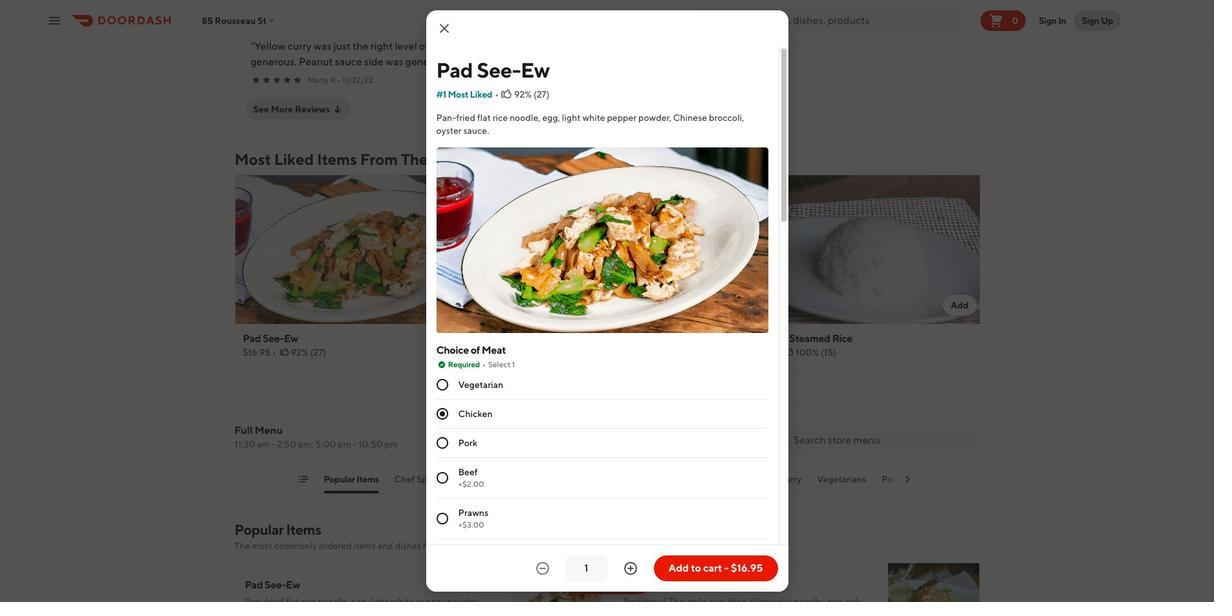 Task type: vqa. For each thing, say whether or not it's contained in the screenshot.
'MI' associated with Hollywood Burger
no



Task type: locate. For each thing, give the bounding box(es) containing it.
thai
[[516, 333, 536, 345], [643, 579, 662, 591]]

0 vertical spatial liked
[[470, 89, 492, 100]]

-
[[271, 439, 275, 450], [353, 439, 357, 450], [725, 562, 729, 575]]

1 horizontal spatial liked
[[470, 89, 492, 100]]

powder,
[[639, 113, 672, 123]]

0 vertical spatial items
[[317, 150, 357, 168]]

0 vertical spatial the
[[401, 150, 428, 168]]

pad see-ew
[[436, 58, 550, 82], [243, 333, 298, 345], [245, 579, 300, 591]]

thai inside pad thai $16.95 •
[[516, 333, 536, 345]]

fee
[[599, 542, 614, 554]]

pm right "10:50"
[[385, 439, 398, 450]]

(27) right $16.95 •
[[310, 347, 326, 358]]

pad up $16.95 •
[[243, 333, 261, 345]]

(15)
[[821, 347, 837, 358]]

92% up noodle,
[[514, 89, 532, 100]]

1 vertical spatial items
[[357, 474, 379, 485]]

marty
[[308, 75, 329, 85]]

enjoy $0 delivery fee on your first order
[[515, 542, 699, 554]]

• inside button
[[377, 17, 380, 27]]

1 horizontal spatial the
[[401, 150, 428, 168]]

1 horizontal spatial popular
[[324, 474, 355, 485]]

pad down increase quantity by 1 icon in the right bottom of the page
[[623, 579, 641, 591]]

2 vertical spatial menu
[[615, 575, 643, 588]]

popular down 5:00
[[324, 474, 355, 485]]

add to cart - $16.95
[[669, 562, 763, 575]]

menu
[[431, 150, 472, 168], [255, 424, 283, 437], [615, 575, 643, 588]]

view menu button
[[563, 569, 651, 595]]

pan-fried flat rice noodle, egg, light white pepper powder, chinese broccoli, oyster sauce.
[[436, 113, 745, 136]]

white
[[583, 113, 605, 123]]

pm
[[338, 439, 351, 450], [385, 439, 398, 450]]

poultrys button
[[882, 473, 916, 494]]

0 vertical spatial pad see-ew
[[436, 58, 550, 82]]

1 add button from the left
[[436, 295, 469, 316]]

1 vertical spatial ew
[[284, 333, 298, 345]]

0
[[1012, 15, 1019, 26]]

thai down the first
[[643, 579, 662, 591]]

- left "10:50"
[[353, 439, 357, 450]]

2 horizontal spatial menu
[[615, 575, 643, 588]]

(27) up egg,
[[534, 89, 550, 100]]

r
[[330, 75, 336, 85]]

1 vertical spatial see-
[[263, 333, 284, 345]]

see- up #1 most liked
[[477, 58, 521, 82]]

(27) inside pad see-ew dialog
[[534, 89, 550, 100]]

pad down most
[[245, 579, 263, 591]]

- right am
[[271, 439, 275, 450]]

cart
[[703, 562, 722, 575]]

10:50
[[359, 439, 383, 450]]

1 horizontal spatial (27)
[[534, 89, 550, 100]]

0 horizontal spatial (27)
[[310, 347, 326, 358]]

Vegetarian radio
[[436, 379, 448, 391]]

see- for $16.95 •
[[263, 333, 284, 345]]

see- inside dialog
[[477, 58, 521, 82]]

popular items the most commonly ordered items and dishes from this store
[[235, 522, 482, 551]]

chef specials bytom's
[[395, 474, 487, 485]]

0 horizontal spatial $16.95
[[243, 347, 271, 358]]

Item Search search field
[[794, 434, 970, 448]]

0 horizontal spatial the
[[235, 541, 250, 551]]

menu up am
[[255, 424, 283, 437]]

queen
[[308, 17, 332, 27]]

None radio
[[436, 473, 448, 484], [436, 513, 448, 525], [436, 473, 448, 484], [436, 513, 448, 525]]

2 sign from the left
[[1082, 15, 1100, 26]]

open menu image
[[47, 13, 62, 28]]

sign left up
[[1082, 15, 1100, 26]]

menu for full menu 11:30 am - 2:50 pm; 5:00 pm - 10:50 pm
[[255, 424, 283, 437]]

1 horizontal spatial menu
[[431, 150, 472, 168]]

pm right 5:00
[[338, 439, 351, 450]]

92% inside pad see-ew dialog
[[514, 89, 532, 100]]

most inside heading
[[235, 150, 271, 168]]

$16.95
[[243, 347, 271, 358], [497, 347, 524, 358], [731, 562, 763, 575]]

1 vertical spatial popular
[[235, 522, 284, 538]]

0 horizontal spatial thai
[[516, 333, 536, 345]]

increase quantity by 1 image
[[623, 561, 638, 577]]

in
[[1059, 15, 1067, 26]]

dishes
[[395, 541, 421, 551]]

0 vertical spatial 92% (27)
[[514, 89, 550, 100]]

Current quantity is 1 number field
[[574, 562, 599, 576]]

ago
[[406, 17, 419, 27]]

store
[[461, 541, 482, 551]]

broccoli,
[[709, 113, 745, 123]]

add
[[444, 300, 462, 311], [697, 300, 715, 311], [951, 300, 969, 311], [669, 562, 689, 575]]

1 vertical spatial 92%
[[291, 347, 309, 358]]

0 horizontal spatial pm
[[338, 439, 351, 450]]

enjoy
[[515, 542, 542, 554]]

1 vertical spatial pad see-ew
[[243, 333, 298, 345]]

jasmine
[[750, 333, 788, 345]]

items
[[317, 150, 357, 168], [357, 474, 379, 485], [286, 522, 321, 538]]

most
[[252, 541, 272, 551]]

92% right $16.95 •
[[291, 347, 309, 358]]

menu inside view menu 'button'
[[615, 575, 643, 588]]

0 vertical spatial (27)
[[534, 89, 550, 100]]

decrease quantity by 1 image
[[535, 561, 550, 577]]

2 add button from the left
[[690, 295, 723, 316]]

0 vertical spatial 92%
[[514, 89, 532, 100]]

items inside popular items the most commonly ordered items and dishes from this store
[[286, 522, 321, 538]]

pad see-ew inside dialog
[[436, 58, 550, 82]]

0 vertical spatial menu
[[431, 150, 472, 168]]

most liked items from the menu heading
[[235, 149, 472, 170]]

most down see
[[235, 150, 271, 168]]

items inside heading
[[317, 150, 357, 168]]

11/22/22
[[342, 75, 373, 85]]

the right from
[[401, 150, 428, 168]]

and
[[378, 541, 393, 551]]

see- for #1 most liked
[[477, 58, 521, 82]]

see more reviews button
[[246, 99, 351, 120]]

1 vertical spatial menu
[[255, 424, 283, 437]]

items up commonly
[[286, 522, 321, 538]]

92% (27) right $16.95 •
[[291, 347, 326, 358]]

2 vertical spatial items
[[286, 522, 321, 538]]

add button
[[436, 295, 469, 316], [690, 295, 723, 316], [943, 295, 977, 316]]

liked inside pad see-ew dialog
[[470, 89, 492, 100]]

• inside choice of meat group
[[483, 360, 486, 370]]

see- up $16.95 •
[[263, 333, 284, 345]]

1 horizontal spatial 92%
[[514, 89, 532, 100]]

0 vertical spatial popular
[[324, 474, 355, 485]]

pad see-ew down most
[[245, 579, 300, 591]]

pad thai
[[623, 579, 662, 591]]

pm;
[[298, 439, 314, 450]]

pad see-ew up $16.95 •
[[243, 333, 298, 345]]

on
[[616, 542, 628, 554]]

sign up link
[[1074, 10, 1121, 31]]

1 vertical spatial the
[[235, 541, 250, 551]]

1 horizontal spatial sign
[[1082, 15, 1100, 26]]

up
[[1101, 15, 1114, 26]]

pad see-ew for $16.95 •
[[243, 333, 298, 345]]

vegetarians button
[[817, 473, 866, 494]]

pan-
[[436, 113, 456, 123]]

0 vertical spatial most
[[448, 89, 469, 100]]

liked
[[470, 89, 492, 100], [274, 150, 314, 168]]

liked up flat
[[470, 89, 492, 100]]

1 vertical spatial liked
[[274, 150, 314, 168]]

items down "10:50"
[[357, 474, 379, 485]]

- inside button
[[725, 562, 729, 575]]

0 horizontal spatial menu
[[255, 424, 283, 437]]

most right #1
[[448, 89, 469, 100]]

85
[[202, 15, 213, 26]]

1 horizontal spatial add button
[[690, 295, 723, 316]]

thai for pad thai
[[643, 579, 662, 591]]

required
[[448, 360, 480, 370]]

1 pm from the left
[[338, 439, 351, 450]]

light
[[562, 113, 581, 123]]

menu inside "full menu 11:30 am - 2:50 pm; 5:00 pm - 10:50 pm"
[[255, 424, 283, 437]]

0 horizontal spatial add button
[[436, 295, 469, 316]]

1 vertical spatial most
[[235, 150, 271, 168]]

1 horizontal spatial thai
[[643, 579, 662, 591]]

marty r • 11/22/22
[[308, 75, 373, 85]]

see more reviews
[[253, 104, 330, 115]]

Chicken radio
[[436, 408, 448, 420]]

0 vertical spatial ew
[[521, 58, 550, 82]]

of
[[471, 344, 480, 357]]

most
[[448, 89, 469, 100], [235, 150, 271, 168]]

0 horizontal spatial popular
[[235, 522, 284, 538]]

2 vertical spatial pad see-ew
[[245, 579, 300, 591]]

the inside popular items the most commonly ordered items and dishes from this store
[[235, 541, 250, 551]]

noodle,
[[510, 113, 541, 123]]

2 horizontal spatial -
[[725, 562, 729, 575]]

add button for jasmine steamed rice
[[943, 295, 977, 316]]

(27)
[[534, 89, 550, 100], [310, 347, 326, 358]]

1 horizontal spatial most
[[448, 89, 469, 100]]

$0
[[544, 542, 558, 554]]

sign
[[1039, 15, 1057, 26], [1082, 15, 1100, 26]]

popular for popular items the most commonly ordered items and dishes from this store
[[235, 522, 284, 538]]

0 vertical spatial see-
[[477, 58, 521, 82]]

3 add button from the left
[[943, 295, 977, 316]]

0 horizontal spatial 92% (27)
[[291, 347, 326, 358]]

1 horizontal spatial 92% (27)
[[514, 89, 550, 100]]

92% (27) up noodle,
[[514, 89, 550, 100]]

pad thai image
[[888, 563, 980, 602]]

92% (27)
[[514, 89, 550, 100], [291, 347, 326, 358]]

0 horizontal spatial most
[[235, 150, 271, 168]]

popular up most
[[235, 522, 284, 538]]

full
[[235, 424, 253, 437]]

1 horizontal spatial $16.95
[[497, 347, 524, 358]]

popular inside popular items the most commonly ordered items and dishes from this store
[[235, 522, 284, 538]]

5:00
[[315, 439, 336, 450]]

1 horizontal spatial -
[[353, 439, 357, 450]]

items for popular items
[[357, 474, 379, 485]]

sign inside 'link'
[[1039, 15, 1057, 26]]

ew inside dialog
[[521, 58, 550, 82]]

beef +$2.00
[[458, 467, 484, 489]]

sign left in
[[1039, 15, 1057, 26]]

1 sign from the left
[[1039, 15, 1057, 26]]

0 button
[[981, 10, 1026, 31]]

- right the cart on the right bottom of the page
[[725, 562, 729, 575]]

popular
[[324, 474, 355, 485], [235, 522, 284, 538]]

$16.95 inside button
[[731, 562, 763, 575]]

menu down "oyster"
[[431, 150, 472, 168]]

the inside heading
[[401, 150, 428, 168]]

see- down most
[[265, 579, 286, 591]]

choice
[[436, 344, 469, 357]]

0 vertical spatial thai
[[516, 333, 536, 345]]

92%
[[514, 89, 532, 100], [291, 347, 309, 358]]

the left most
[[235, 541, 250, 551]]

liked down "see more reviews"
[[274, 150, 314, 168]]

thai right meat
[[516, 333, 536, 345]]

1 horizontal spatial pm
[[385, 439, 398, 450]]

items left from
[[317, 150, 357, 168]]

ew
[[521, 58, 550, 82], [284, 333, 298, 345], [286, 579, 300, 591]]

add button for pad see-ew
[[436, 295, 469, 316]]

add to cart - $16.95 button
[[654, 556, 778, 582]]

pad up #1 most liked
[[436, 58, 473, 82]]

pad see-ew up #1 most liked
[[436, 58, 550, 82]]

2 horizontal spatial $16.95
[[731, 562, 763, 575]]

2 horizontal spatial add button
[[943, 295, 977, 316]]

0 horizontal spatial sign
[[1039, 15, 1057, 26]]

pad up select
[[497, 333, 515, 345]]

0 horizontal spatial liked
[[274, 150, 314, 168]]

menu right view at the bottom of the page
[[615, 575, 643, 588]]

ew for $16.95 •
[[284, 333, 298, 345]]

rice
[[832, 333, 853, 345]]

1 vertical spatial thai
[[643, 579, 662, 591]]



Task type: describe. For each thing, give the bounding box(es) containing it.
specials
[[417, 474, 451, 485]]

rousseau
[[215, 15, 256, 26]]

poultrys
[[882, 474, 916, 485]]

your
[[630, 542, 651, 554]]

prawns +$3.00
[[458, 508, 489, 530]]

beef
[[458, 467, 478, 478]]

jasmine steamed rice
[[750, 333, 853, 345]]

#1
[[436, 89, 446, 100]]

popular items
[[324, 474, 379, 485]]

1 vertical spatial (27)
[[310, 347, 326, 358]]

from
[[423, 541, 442, 551]]

steamed
[[790, 333, 831, 345]]

choice of meat group
[[436, 344, 768, 581]]

rice
[[493, 113, 508, 123]]

pad inside pad thai $16.95 •
[[497, 333, 515, 345]]

pad see-ew dialog
[[426, 10, 788, 602]]

sign for sign in
[[1039, 15, 1057, 26]]

to
[[691, 562, 701, 575]]

from
[[360, 150, 398, 168]]

Pork radio
[[436, 438, 448, 449]]

coconut milk curry button
[[721, 473, 802, 494]]

0 horizontal spatial -
[[271, 439, 275, 450]]

thai for pad thai $16.95 •
[[516, 333, 536, 345]]

$16.95 inside pad thai $16.95 •
[[497, 347, 524, 358]]

0 horizontal spatial 92%
[[291, 347, 309, 358]]

milk
[[759, 474, 777, 485]]

menu inside most liked items from the menu heading
[[431, 150, 472, 168]]

"
[[251, 40, 255, 52]]

chef specials bytom's button
[[395, 473, 487, 494]]

+$3.00
[[458, 520, 484, 530]]

pad see-ew image
[[510, 563, 602, 602]]

sign in link
[[1032, 7, 1074, 33]]

prawns
[[458, 508, 489, 518]]

view
[[589, 575, 613, 588]]

coconut milk curry
[[721, 474, 802, 485]]

liked inside most liked items from the menu heading
[[274, 150, 314, 168]]

select
[[488, 360, 511, 370]]

view menu
[[589, 575, 643, 588]]

queen diamond o • 6 days ago
[[308, 17, 419, 27]]

fried
[[456, 113, 476, 123]]

chicken
[[458, 409, 493, 419]]

order
[[674, 542, 699, 554]]

sauce.
[[464, 126, 489, 136]]

more
[[271, 104, 293, 115]]

commonly
[[274, 541, 317, 551]]

85 rousseau st button
[[202, 15, 277, 26]]

6
[[382, 17, 386, 27]]

am
[[257, 439, 270, 450]]

delivery
[[560, 542, 597, 554]]

add for pad see-ew
[[444, 300, 462, 311]]

curry
[[779, 474, 802, 485]]

1
[[512, 360, 515, 370]]

• select 1
[[483, 360, 515, 370]]

pad thai $16.95 •
[[497, 333, 536, 358]]

items
[[354, 541, 376, 551]]

sign in
[[1039, 15, 1067, 26]]

85 rousseau st
[[202, 15, 267, 26]]

close pad see-ew image
[[436, 21, 452, 36]]

• inside pad thai $16.95 •
[[526, 347, 530, 358]]

2 vertical spatial see-
[[265, 579, 286, 591]]

oyster
[[436, 126, 462, 136]]

100% (15)
[[796, 347, 837, 358]]

pad inside dialog
[[436, 58, 473, 82]]

2 vertical spatial ew
[[286, 579, 300, 591]]

menu for view menu
[[615, 575, 643, 588]]

see
[[253, 104, 269, 115]]

1 vertical spatial 92% (27)
[[291, 347, 326, 358]]

pad see-ew for #1 most liked
[[436, 58, 550, 82]]

11:30
[[235, 439, 255, 450]]

most inside pad see-ew dialog
[[448, 89, 469, 100]]

full menu 11:30 am - 2:50 pm; 5:00 pm - 10:50 pm
[[235, 424, 398, 450]]

$2.00
[[750, 347, 776, 358]]

popular for popular items
[[324, 474, 355, 485]]

add for pad thai
[[697, 300, 715, 311]]

ew for #1 most liked
[[521, 58, 550, 82]]

egg,
[[543, 113, 560, 123]]

reviews
[[295, 104, 330, 115]]

meat
[[482, 344, 506, 357]]

flat
[[477, 113, 491, 123]]

days
[[388, 17, 404, 27]]

queen diamond o • 6 days ago button
[[235, 0, 742, 33]]

items for popular items the most commonly ordered items and dishes from this store
[[286, 522, 321, 538]]

choice of meat
[[436, 344, 506, 357]]

scroll menu navigation right image
[[902, 474, 913, 485]]

sign for sign up
[[1082, 15, 1100, 26]]

pork
[[458, 438, 478, 449]]

add for jasmine steamed rice
[[951, 300, 969, 311]]

chinese
[[673, 113, 707, 123]]

92% (27) inside pad see-ew dialog
[[514, 89, 550, 100]]

2 pm from the left
[[385, 439, 398, 450]]

this
[[444, 541, 459, 551]]

chef
[[395, 474, 415, 485]]

first
[[653, 542, 672, 554]]

sign up
[[1082, 15, 1114, 26]]

diamond
[[334, 17, 367, 27]]

add inside pad see-ew dialog
[[669, 562, 689, 575]]

vegetarians
[[817, 474, 866, 485]]

100%
[[796, 347, 819, 358]]

ordered
[[319, 541, 352, 551]]

most liked items from the menu
[[235, 150, 472, 168]]

st
[[258, 15, 267, 26]]

vegetarian
[[458, 380, 503, 390]]



